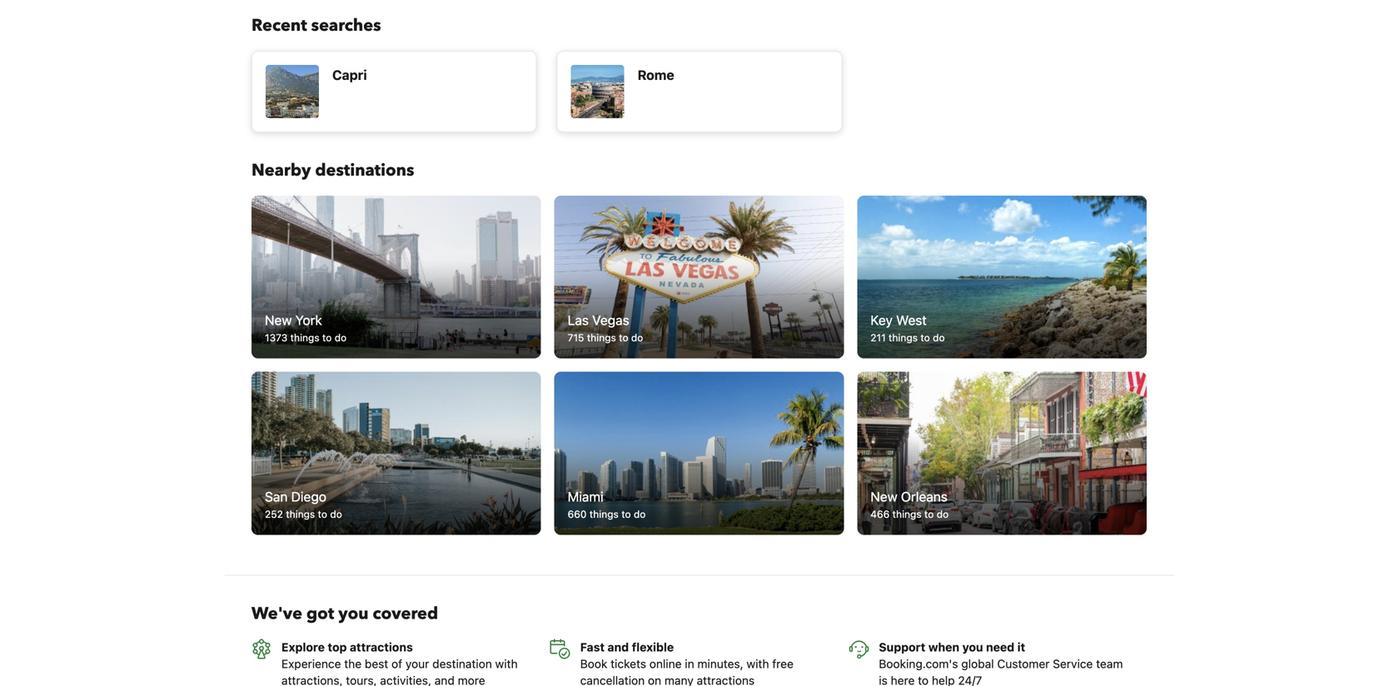 Task type: vqa. For each thing, say whether or not it's contained in the screenshot.


Task type: locate. For each thing, give the bounding box(es) containing it.
destinations
[[315, 159, 414, 182]]

flexible
[[632, 640, 674, 654]]

with left free
[[747, 657, 769, 671]]

things inside san diego 252 things to do
[[286, 508, 315, 520]]

covered
[[373, 602, 438, 625]]

things inside new orleans 466 things to do
[[893, 508, 922, 520]]

1 horizontal spatial and
[[608, 640, 629, 654]]

0 vertical spatial attractions
[[350, 640, 413, 654]]

to down vegas
[[619, 332, 628, 344]]

west
[[896, 312, 927, 328]]

to right "660"
[[621, 508, 631, 520]]

your
[[406, 657, 429, 671]]

things inside miami 660 things to do
[[590, 508, 619, 520]]

1 vertical spatial attractions
[[697, 674, 755, 686]]

miami image
[[554, 372, 844, 535]]

to for las vegas
[[619, 332, 628, 344]]

to for san diego
[[318, 508, 327, 520]]

attractions up best
[[350, 640, 413, 654]]

things down vegas
[[587, 332, 616, 344]]

1 vertical spatial and
[[435, 674, 455, 686]]

1 vertical spatial new
[[871, 489, 898, 504]]

nearby
[[252, 159, 311, 182]]

las vegas 715 things to do
[[568, 312, 643, 344]]

you for when
[[962, 640, 983, 654]]

0 horizontal spatial and
[[435, 674, 455, 686]]

things down diego
[[286, 508, 315, 520]]

minutes,
[[697, 657, 743, 671]]

0 vertical spatial and
[[608, 640, 629, 654]]

to down orleans
[[924, 508, 934, 520]]

attractions down minutes,
[[697, 674, 755, 686]]

new inside new orleans 466 things to do
[[871, 489, 898, 504]]

0 horizontal spatial with
[[495, 657, 518, 671]]

do right the 715
[[631, 332, 643, 344]]

things inside key west 211 things to do
[[889, 332, 918, 344]]

things down miami in the bottom left of the page
[[590, 508, 619, 520]]

the
[[344, 657, 362, 671]]

to down diego
[[318, 508, 327, 520]]

customer
[[997, 657, 1050, 671]]

attractions
[[350, 640, 413, 654], [697, 674, 755, 686]]

miami
[[568, 489, 604, 504]]

you inside support when you need it booking.com's global customer service team is here to help 24/7
[[962, 640, 983, 654]]

with
[[495, 657, 518, 671], [747, 657, 769, 671]]

0 horizontal spatial you
[[338, 602, 369, 625]]

cancellation
[[580, 674, 645, 686]]

1 with from the left
[[495, 657, 518, 671]]

things down york
[[290, 332, 319, 344]]

attractions,
[[281, 674, 343, 686]]

got
[[306, 602, 334, 625]]

1 vertical spatial you
[[962, 640, 983, 654]]

experience
[[281, 657, 341, 671]]

do
[[335, 332, 347, 344], [631, 332, 643, 344], [933, 332, 945, 344], [330, 508, 342, 520], [634, 508, 646, 520], [937, 508, 949, 520]]

san diego 252 things to do
[[265, 489, 342, 520]]

do right 1373 on the left of the page
[[335, 332, 347, 344]]

when
[[928, 640, 960, 654]]

support when you need it booking.com's global customer service team is here to help 24/7
[[879, 640, 1123, 686]]

1 horizontal spatial new
[[871, 489, 898, 504]]

new up 1373 on the left of the page
[[265, 312, 292, 328]]

online
[[649, 657, 682, 671]]

tours,
[[346, 674, 377, 686]]

you right got
[[338, 602, 369, 625]]

to inside support when you need it booking.com's global customer service team is here to help 24/7
[[918, 674, 929, 686]]

2 with from the left
[[747, 657, 769, 671]]

is
[[879, 674, 888, 686]]

new up the 466
[[871, 489, 898, 504]]

you
[[338, 602, 369, 625], [962, 640, 983, 654]]

1 horizontal spatial attractions
[[697, 674, 755, 686]]

do inside new orleans 466 things to do
[[937, 508, 949, 520]]

do inside las vegas 715 things to do
[[631, 332, 643, 344]]

and
[[608, 640, 629, 654], [435, 674, 455, 686]]

1 horizontal spatial with
[[747, 657, 769, 671]]

to inside miami 660 things to do
[[621, 508, 631, 520]]

to right 1373 on the left of the page
[[322, 332, 332, 344]]

of
[[391, 657, 402, 671]]

things inside las vegas 715 things to do
[[587, 332, 616, 344]]

to inside san diego 252 things to do
[[318, 508, 327, 520]]

to down west at the right
[[921, 332, 930, 344]]

book
[[580, 657, 607, 671]]

destination
[[432, 657, 492, 671]]

fast and flexible book tickets online in minutes, with free cancellation on many attractions
[[580, 640, 794, 686]]

things for las vegas
[[587, 332, 616, 344]]

on
[[648, 674, 661, 686]]

0 vertical spatial you
[[338, 602, 369, 625]]

rome
[[638, 67, 674, 83]]

to inside new orleans 466 things to do
[[924, 508, 934, 520]]

new inside new york 1373 things to do
[[265, 312, 292, 328]]

do for las vegas
[[631, 332, 643, 344]]

and inside the fast and flexible book tickets online in minutes, with free cancellation on many attractions
[[608, 640, 629, 654]]

do inside new york 1373 things to do
[[335, 332, 347, 344]]

to down the booking.com's
[[918, 674, 929, 686]]

to inside key west 211 things to do
[[921, 332, 930, 344]]

to
[[322, 332, 332, 344], [619, 332, 628, 344], [921, 332, 930, 344], [318, 508, 327, 520], [621, 508, 631, 520], [924, 508, 934, 520], [918, 674, 929, 686]]

you up global
[[962, 640, 983, 654]]

global
[[961, 657, 994, 671]]

do right "252"
[[330, 508, 342, 520]]

san
[[265, 489, 288, 504]]

do inside san diego 252 things to do
[[330, 508, 342, 520]]

0 vertical spatial new
[[265, 312, 292, 328]]

0 horizontal spatial new
[[265, 312, 292, 328]]

we've got you covered
[[252, 602, 438, 625]]

and up the tickets
[[608, 640, 629, 654]]

do right 211 in the right of the page
[[933, 332, 945, 344]]

team
[[1096, 657, 1123, 671]]

recent
[[252, 14, 307, 37]]

1 horizontal spatial you
[[962, 640, 983, 654]]

715
[[568, 332, 584, 344]]

252
[[265, 508, 283, 520]]

things down west at the right
[[889, 332, 918, 344]]

new orleans 466 things to do
[[871, 489, 949, 520]]

nearby destinations
[[252, 159, 414, 182]]

with right destination
[[495, 657, 518, 671]]

you for got
[[338, 602, 369, 625]]

0 horizontal spatial attractions
[[350, 640, 413, 654]]

help
[[932, 674, 955, 686]]

new york image
[[252, 196, 541, 359]]

york
[[295, 312, 322, 328]]

and down destination
[[435, 674, 455, 686]]

things down orleans
[[893, 508, 922, 520]]

211
[[871, 332, 886, 344]]

las vegas image
[[554, 196, 844, 359]]

do inside key west 211 things to do
[[933, 332, 945, 344]]

new
[[265, 312, 292, 328], [871, 489, 898, 504]]

to inside new york 1373 things to do
[[322, 332, 332, 344]]

key
[[871, 312, 893, 328]]

things inside new york 1373 things to do
[[290, 332, 319, 344]]

things for san diego
[[286, 508, 315, 520]]

to inside las vegas 715 things to do
[[619, 332, 628, 344]]

do down orleans
[[937, 508, 949, 520]]

do right "660"
[[634, 508, 646, 520]]

key west image
[[857, 196, 1147, 359]]

things
[[290, 332, 319, 344], [587, 332, 616, 344], [889, 332, 918, 344], [286, 508, 315, 520], [590, 508, 619, 520], [893, 508, 922, 520]]



Task type: describe. For each thing, give the bounding box(es) containing it.
660
[[568, 508, 587, 520]]

activities,
[[380, 674, 431, 686]]

need
[[986, 640, 1015, 654]]

1373
[[265, 332, 288, 344]]

it
[[1017, 640, 1025, 654]]

recent searches
[[252, 14, 381, 37]]

free
[[772, 657, 794, 671]]

vegas
[[592, 312, 629, 328]]

explore top attractions experience the best of your destination with attractions, tours, activities, and more
[[281, 640, 518, 686]]

we've
[[252, 602, 302, 625]]

key west 211 things to do
[[871, 312, 945, 344]]

do inside miami 660 things to do
[[634, 508, 646, 520]]

fast
[[580, 640, 605, 654]]

many
[[665, 674, 694, 686]]

here
[[891, 674, 915, 686]]

with inside the fast and flexible book tickets online in minutes, with free cancellation on many attractions
[[747, 657, 769, 671]]

san diego image
[[252, 372, 541, 535]]

support
[[879, 640, 926, 654]]

capri
[[332, 67, 367, 83]]

do for new york
[[335, 332, 347, 344]]

things for key west
[[889, 332, 918, 344]]

in
[[685, 657, 694, 671]]

rome link
[[557, 51, 842, 132]]

things for new orleans
[[893, 508, 922, 520]]

to for new york
[[322, 332, 332, 344]]

new orleans image
[[857, 372, 1147, 535]]

466
[[871, 508, 890, 520]]

to for key west
[[921, 332, 930, 344]]

with inside explore top attractions experience the best of your destination with attractions, tours, activities, and more
[[495, 657, 518, 671]]

las
[[568, 312, 589, 328]]

tickets
[[611, 657, 646, 671]]

best
[[365, 657, 388, 671]]

more
[[458, 674, 485, 686]]

booking.com's
[[879, 657, 958, 671]]

24/7
[[958, 674, 982, 686]]

things for new york
[[290, 332, 319, 344]]

new for new york
[[265, 312, 292, 328]]

explore
[[281, 640, 325, 654]]

do for new orleans
[[937, 508, 949, 520]]

and inside explore top attractions experience the best of your destination with attractions, tours, activities, and more
[[435, 674, 455, 686]]

new york 1373 things to do
[[265, 312, 347, 344]]

attractions inside explore top attractions experience the best of your destination with attractions, tours, activities, and more
[[350, 640, 413, 654]]

top
[[328, 640, 347, 654]]

to for new orleans
[[924, 508, 934, 520]]

do for key west
[[933, 332, 945, 344]]

miami 660 things to do
[[568, 489, 646, 520]]

diego
[[291, 489, 326, 504]]

orleans
[[901, 489, 948, 504]]

searches
[[311, 14, 381, 37]]

attractions inside the fast and flexible book tickets online in minutes, with free cancellation on many attractions
[[697, 674, 755, 686]]

do for san diego
[[330, 508, 342, 520]]

new for new orleans
[[871, 489, 898, 504]]

capri link
[[252, 51, 537, 132]]

service
[[1053, 657, 1093, 671]]



